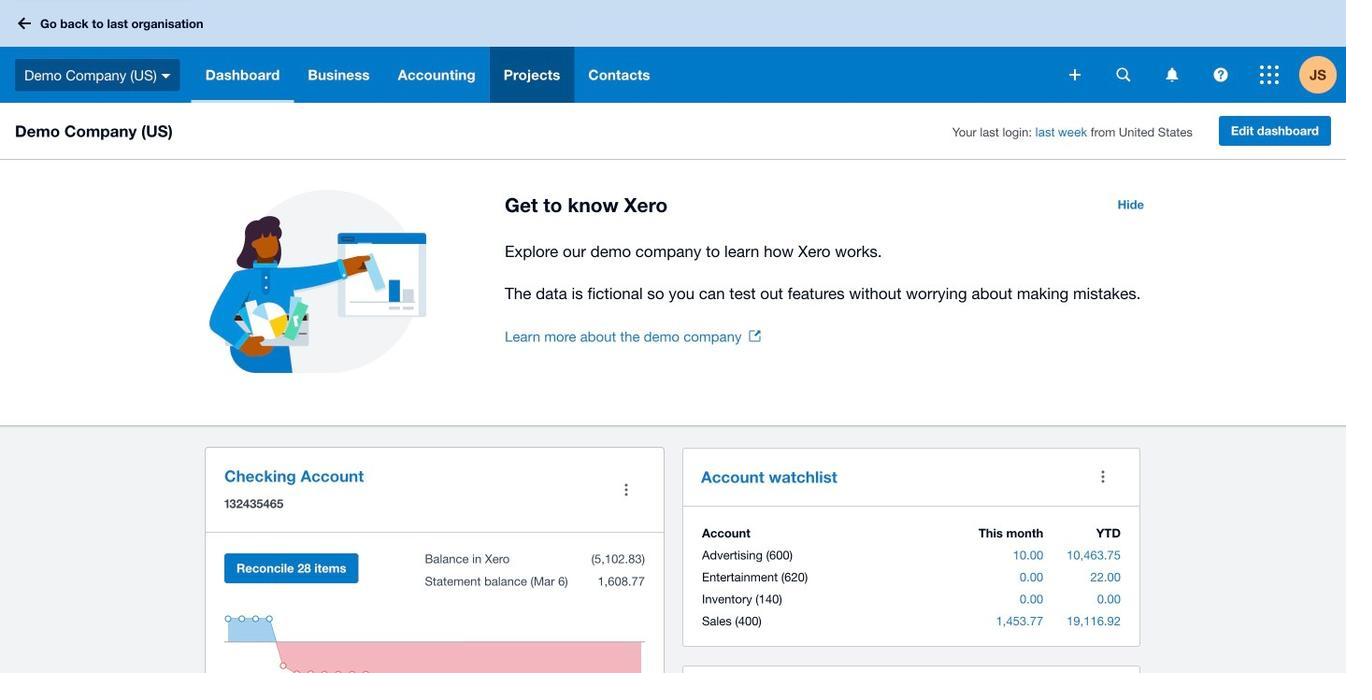 Task type: describe. For each thing, give the bounding box(es) containing it.
manage menu toggle image
[[608, 471, 645, 509]]

intro banner body element
[[505, 238, 1156, 307]]



Task type: vqa. For each thing, say whether or not it's contained in the screenshot.
INTRO BANNER BODY element
yes



Task type: locate. For each thing, give the bounding box(es) containing it.
banner
[[0, 0, 1346, 103]]

svg image
[[18, 17, 31, 29], [1260, 65, 1279, 84], [1117, 68, 1131, 82], [1166, 68, 1178, 82], [1214, 68, 1228, 82], [1070, 69, 1081, 80], [161, 74, 171, 78]]



